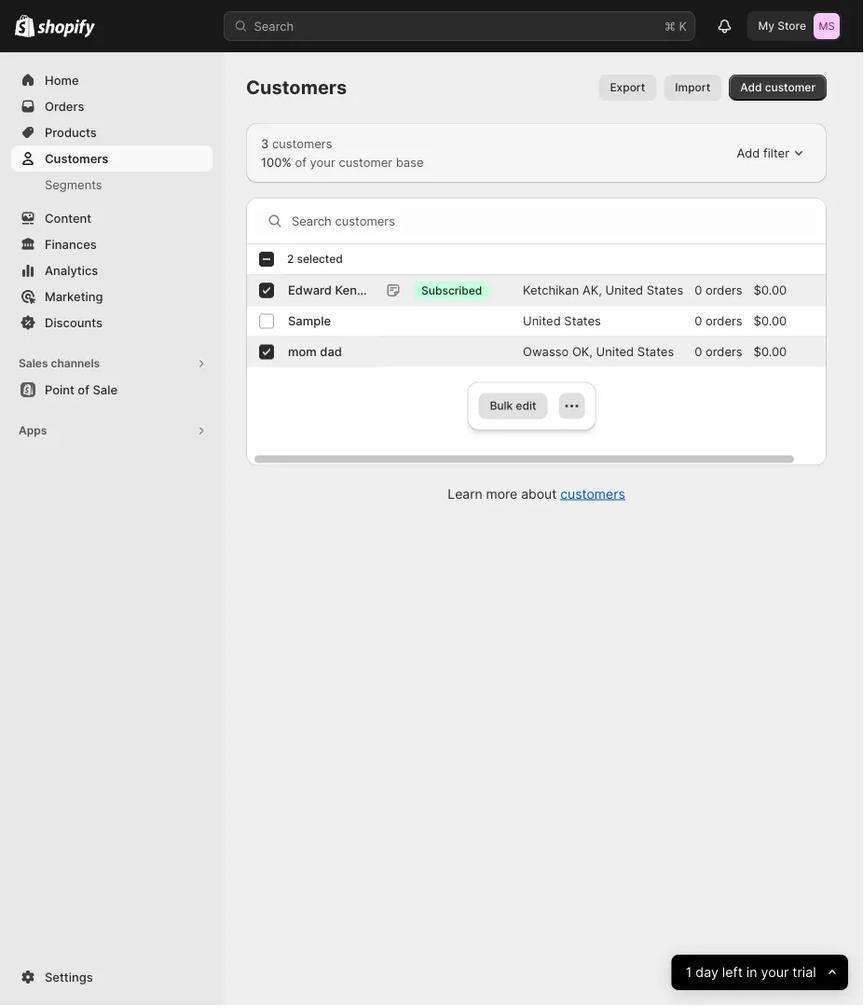Task type: describe. For each thing, give the bounding box(es) containing it.
amount
[[754, 252, 796, 266]]

discounts
[[45, 315, 103, 330]]

united for ok,
[[596, 345, 634, 359]]

import button
[[664, 75, 722, 101]]

1 horizontal spatial customers
[[561, 486, 625, 502]]

add customer
[[741, 81, 816, 94]]

united for ak,
[[606, 283, 644, 297]]

finances
[[45, 237, 97, 251]]

learn
[[448, 486, 483, 502]]

add for add filter
[[737, 145, 760, 160]]

in
[[747, 965, 758, 981]]

0 horizontal spatial shopify image
[[15, 15, 35, 37]]

channels
[[51, 357, 100, 370]]

ketchikan
[[523, 283, 579, 297]]

left
[[723, 965, 743, 981]]

customers link
[[11, 145, 213, 172]]

$0.00 for ketchikan ak, united states
[[754, 283, 787, 297]]

discounts link
[[11, 310, 213, 336]]

day
[[696, 965, 719, 981]]

segments link
[[11, 172, 213, 198]]

export
[[610, 81, 646, 94]]

my store
[[759, 19, 807, 33]]

owasso
[[523, 345, 569, 359]]

1 vertical spatial united
[[523, 314, 561, 328]]

k
[[679, 19, 687, 33]]

sales channels button
[[11, 351, 213, 377]]

segments
[[45, 177, 102, 192]]

1 day left in your trial
[[686, 965, 817, 981]]

import
[[675, 81, 711, 94]]

united states
[[523, 314, 601, 328]]

point of sale
[[45, 382, 118, 397]]

marketing
[[45, 289, 103, 304]]

products link
[[11, 119, 213, 145]]

orders link
[[11, 93, 213, 119]]

orders
[[45, 99, 84, 113]]

of inside button
[[78, 382, 89, 397]]

customers link
[[561, 486, 625, 502]]

my
[[759, 19, 775, 33]]

sample
[[288, 314, 331, 328]]

add filter button
[[730, 140, 812, 166]]

⌘
[[665, 19, 676, 33]]

finances link
[[11, 231, 213, 257]]

amount spent
[[754, 252, 829, 266]]

home link
[[11, 67, 213, 93]]

states for ketchikan ak, united states
[[647, 283, 684, 297]]

of inside 3 customers 100% of your customer base
[[295, 155, 307, 169]]

1
[[686, 965, 692, 981]]

sales
[[19, 357, 48, 370]]

1 horizontal spatial shopify image
[[38, 19, 95, 38]]

$0.00 for owasso ok, united states
[[754, 345, 787, 359]]

ketchikan ak, united states
[[523, 283, 684, 297]]

Search customers text field
[[292, 206, 819, 236]]

orders for ketchikan ak, united states
[[706, 283, 743, 297]]

analytics link
[[11, 257, 213, 283]]

about
[[521, 486, 557, 502]]

orders for united states
[[706, 314, 743, 328]]

your for customer
[[310, 155, 335, 169]]

subscribed
[[422, 283, 482, 297]]

filter
[[764, 145, 790, 160]]

analytics
[[45, 263, 98, 277]]

states for owasso ok, united states
[[638, 345, 674, 359]]

2
[[287, 252, 294, 266]]

⌘ k
[[665, 19, 687, 33]]

settings
[[45, 970, 93, 984]]

bulk edit
[[490, 399, 537, 413]]

bulk
[[490, 399, 513, 413]]

content
[[45, 211, 92, 225]]

sample link
[[288, 312, 331, 331]]

0 for owasso ok, united states
[[695, 345, 702, 359]]

100%
[[261, 155, 292, 169]]

your for trial
[[762, 965, 789, 981]]

add customer button
[[729, 75, 827, 101]]

3 customers 100% of your customer base
[[261, 136, 424, 169]]

1 vertical spatial states
[[564, 314, 601, 328]]

edit
[[516, 399, 537, 413]]

sale
[[93, 382, 118, 397]]



Task type: vqa. For each thing, say whether or not it's contained in the screenshot.
Sales on the top left
yes



Task type: locate. For each thing, give the bounding box(es) containing it.
0 orders
[[695, 283, 743, 297], [695, 314, 743, 328], [695, 345, 743, 359]]

sales channels
[[19, 357, 100, 370]]

customer down store
[[765, 81, 816, 94]]

export button
[[599, 75, 657, 101]]

1 vertical spatial of
[[78, 382, 89, 397]]

add left filter
[[737, 145, 760, 160]]

customer inside 3 customers 100% of your customer base
[[339, 155, 393, 169]]

1 horizontal spatial customers
[[246, 76, 347, 99]]

dad
[[320, 345, 342, 359]]

more
[[486, 486, 518, 502]]

1 vertical spatial add
[[737, 145, 760, 160]]

2 vertical spatial 0
[[695, 345, 702, 359]]

customer left base
[[339, 155, 393, 169]]

2 vertical spatial united
[[596, 345, 634, 359]]

1 vertical spatial customers
[[45, 151, 109, 166]]

2 orders from the top
[[706, 314, 743, 328]]

add filter
[[737, 145, 790, 160]]

0 vertical spatial of
[[295, 155, 307, 169]]

1 vertical spatial customer
[[339, 155, 393, 169]]

0 vertical spatial 0 orders
[[695, 283, 743, 297]]

search
[[254, 19, 294, 33]]

add right the import
[[741, 81, 762, 94]]

0 vertical spatial customers
[[246, 76, 347, 99]]

bulk edit button
[[479, 393, 548, 419]]

your right 100%
[[310, 155, 335, 169]]

1 vertical spatial $0.00
[[754, 314, 787, 328]]

1 vertical spatial 0 orders
[[695, 314, 743, 328]]

0 orders for owasso ok, united states
[[695, 345, 743, 359]]

2 vertical spatial orders
[[706, 345, 743, 359]]

$0.00 for united states
[[754, 314, 787, 328]]

point of sale link
[[11, 377, 213, 403]]

0 vertical spatial united
[[606, 283, 644, 297]]

2 0 from the top
[[695, 314, 702, 328]]

customers up 100%
[[272, 136, 332, 151]]

states
[[647, 283, 684, 297], [564, 314, 601, 328], [638, 345, 674, 359]]

0 vertical spatial your
[[310, 155, 335, 169]]

of right 100%
[[295, 155, 307, 169]]

apps
[[19, 424, 47, 437]]

0 vertical spatial customers
[[272, 136, 332, 151]]

0
[[695, 283, 702, 297], [695, 314, 702, 328], [695, 345, 702, 359]]

customer inside add customer button
[[765, 81, 816, 94]]

store
[[778, 19, 807, 33]]

3 orders from the top
[[706, 345, 743, 359]]

1 vertical spatial your
[[762, 965, 789, 981]]

1 orders from the top
[[706, 283, 743, 297]]

point of sale button
[[0, 377, 224, 403]]

mom dad
[[288, 345, 342, 359]]

your right in
[[762, 965, 789, 981]]

customers
[[246, 76, 347, 99], [45, 151, 109, 166]]

states right ak,
[[647, 283, 684, 297]]

of
[[295, 155, 307, 169], [78, 382, 89, 397]]

mom
[[288, 345, 317, 359]]

0 horizontal spatial customers
[[272, 136, 332, 151]]

settings link
[[11, 964, 213, 990]]

your inside 3 customers 100% of your customer base
[[310, 155, 335, 169]]

2 vertical spatial $0.00
[[754, 345, 787, 359]]

3
[[261, 136, 269, 151]]

products
[[45, 125, 97, 139]]

orders
[[706, 283, 743, 297], [706, 314, 743, 328], [706, 345, 743, 359]]

0 vertical spatial states
[[647, 283, 684, 297]]

0 horizontal spatial customers
[[45, 151, 109, 166]]

ok,
[[572, 345, 593, 359]]

add
[[741, 81, 762, 94], [737, 145, 760, 160]]

$0.00
[[754, 283, 787, 297], [754, 314, 787, 328], [754, 345, 787, 359]]

spent
[[799, 252, 829, 266]]

3 0 orders from the top
[[695, 345, 743, 359]]

of left sale
[[78, 382, 89, 397]]

ak,
[[583, 283, 602, 297]]

0 orders for ketchikan ak, united states
[[695, 283, 743, 297]]

add for add customer
[[741, 81, 762, 94]]

0 horizontal spatial customer
[[339, 155, 393, 169]]

3 0 from the top
[[695, 345, 702, 359]]

1 vertical spatial customers
[[561, 486, 625, 502]]

states right ok,
[[638, 345, 674, 359]]

1 $0.00 from the top
[[754, 283, 787, 297]]

point
[[45, 382, 74, 397]]

1 horizontal spatial of
[[295, 155, 307, 169]]

1 horizontal spatial your
[[762, 965, 789, 981]]

2 selected
[[287, 252, 343, 266]]

selected
[[297, 252, 343, 266]]

base
[[396, 155, 424, 169]]

0 vertical spatial orders
[[706, 283, 743, 297]]

mom dad link
[[288, 343, 342, 361]]

0 for ketchikan ak, united states
[[695, 283, 702, 297]]

orders for owasso ok, united states
[[706, 345, 743, 359]]

1 0 orders from the top
[[695, 283, 743, 297]]

owasso ok, united states
[[523, 345, 674, 359]]

1 vertical spatial 0
[[695, 314, 702, 328]]

0 vertical spatial $0.00
[[754, 283, 787, 297]]

1 day left in your trial button
[[672, 955, 849, 990]]

customers up 3
[[246, 76, 347, 99]]

1 horizontal spatial customer
[[765, 81, 816, 94]]

marketing link
[[11, 283, 213, 310]]

0 vertical spatial add
[[741, 81, 762, 94]]

states up ok,
[[564, 314, 601, 328]]

0 for united states
[[695, 314, 702, 328]]

customer
[[765, 81, 816, 94], [339, 155, 393, 169]]

trial
[[793, 965, 817, 981]]

learn more about customers
[[448, 486, 625, 502]]

customers up segments
[[45, 151, 109, 166]]

united
[[606, 283, 644, 297], [523, 314, 561, 328], [596, 345, 634, 359]]

customers inside 3 customers 100% of your customer base
[[272, 136, 332, 151]]

2 vertical spatial 0 orders
[[695, 345, 743, 359]]

3 $0.00 from the top
[[754, 345, 787, 359]]

customers right the about
[[561, 486, 625, 502]]

home
[[45, 73, 79, 87]]

my store image
[[814, 13, 840, 39]]

0 horizontal spatial of
[[78, 382, 89, 397]]

2 vertical spatial states
[[638, 345, 674, 359]]

apps button
[[11, 418, 213, 444]]

your
[[310, 155, 335, 169], [762, 965, 789, 981]]

united up owasso
[[523, 314, 561, 328]]

customers
[[272, 136, 332, 151], [561, 486, 625, 502]]

0 vertical spatial 0
[[695, 283, 702, 297]]

2 0 orders from the top
[[695, 314, 743, 328]]

1 0 from the top
[[695, 283, 702, 297]]

0 vertical spatial customer
[[765, 81, 816, 94]]

0 orders for united states
[[695, 314, 743, 328]]

shopify image
[[15, 15, 35, 37], [38, 19, 95, 38]]

your inside 1 day left in your trial dropdown button
[[762, 965, 789, 981]]

united right ok,
[[596, 345, 634, 359]]

2 $0.00 from the top
[[754, 314, 787, 328]]

united right ak,
[[606, 283, 644, 297]]

0 horizontal spatial your
[[310, 155, 335, 169]]

content link
[[11, 205, 213, 231]]

1 vertical spatial orders
[[706, 314, 743, 328]]



